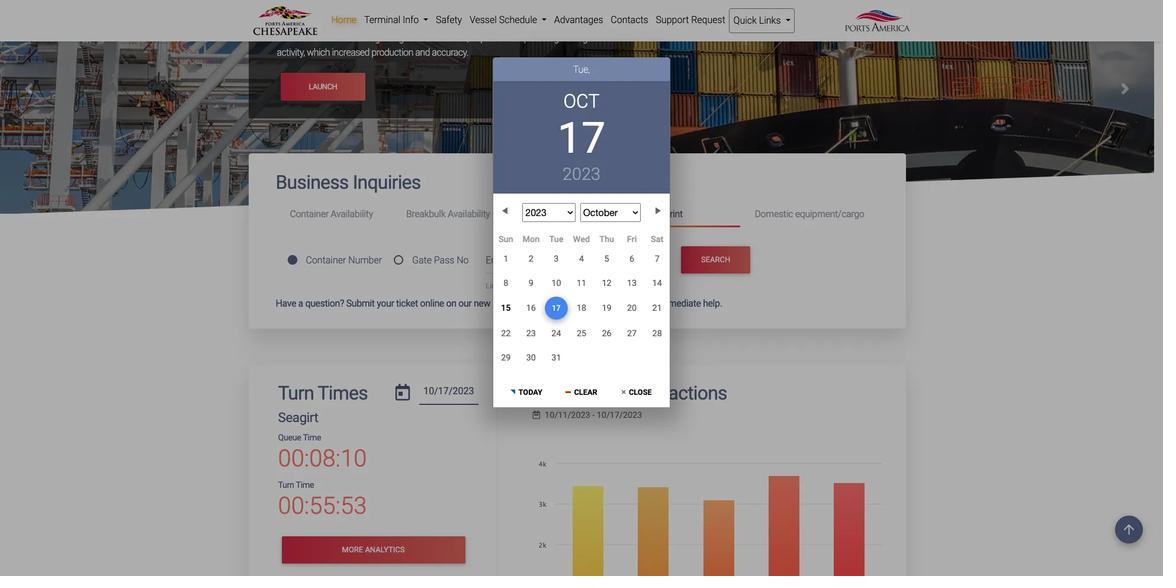 Task type: vqa. For each thing, say whether or not it's contained in the screenshot.


Task type: describe. For each thing, give the bounding box(es) containing it.
10/5/2023 cell
[[594, 247, 619, 271]]

10/6/2023 cell
[[619, 247, 645, 271]]

tue,
[[573, 64, 590, 75]]

request inside "link"
[[691, 14, 725, 25]]

grid inside 17 main content
[[493, 234, 670, 370]]

4
[[579, 254, 584, 264]]

10/7/2023 cell
[[645, 247, 670, 271]]

10/8/2023 cell
[[493, 271, 519, 296]]

immediate inside the tos web portal (twp) allows the terminal to communicate with trucking companies,                         brokers and other parties in real time, while providing immediate access to valuable                         information regarding vessel schedule, import and export cargo and gate activity, which increased production and accuracy.
[[527, 19, 569, 30]]

10/26/2023 cell
[[594, 321, 619, 346]]

tos web portal image
[[0, 0, 1154, 421]]

gate pass no
[[412, 255, 469, 266]]

accuracy.
[[432, 47, 469, 58]]

27
[[627, 328, 637, 339]]

today button
[[499, 378, 554, 404]]

10/28/2023 cell
[[645, 321, 670, 346]]

calendar week image
[[533, 411, 540, 420]]

10/11/2023
[[545, 410, 590, 420]]

regarding
[[367, 33, 404, 44]]

12
[[602, 278, 612, 288]]

container number
[[306, 255, 382, 266]]

Enter Container Numbers text field
[[486, 254, 669, 274]]

10/20/2023 cell
[[619, 296, 645, 321]]

daily truck transactions
[[533, 382, 727, 404]]

10/2/2023 cell
[[519, 247, 544, 271]]

25
[[577, 328, 586, 339]]

number
[[348, 255, 382, 266]]

turn time 00:55:53
[[278, 480, 367, 520]]

import
[[471, 33, 496, 44]]

launch link
[[280, 73, 366, 101]]

search button
[[681, 246, 751, 274]]

search
[[701, 255, 730, 264]]

17 inside cell
[[552, 304, 561, 313]]

production
[[372, 47, 413, 58]]

allows
[[384, 4, 408, 16]]

10/12/2023 cell
[[594, 271, 619, 296]]

a
[[298, 298, 303, 309]]

while
[[468, 19, 488, 30]]

10/4/2023 cell
[[569, 247, 594, 271]]

1 vertical spatial to
[[277, 33, 285, 44]]

29
[[501, 353, 511, 363]]

queue
[[278, 433, 301, 443]]

home link
[[328, 8, 360, 32]]

1
[[504, 254, 508, 264]]

time,
[[447, 19, 466, 30]]

cargo
[[542, 33, 564, 44]]

equipment/cargo
[[795, 209, 864, 220]]

none text field inside 17 main content
[[419, 382, 478, 405]]

10/1/2023 cell
[[493, 247, 519, 271]]

portal
[[332, 4, 355, 16]]

10/11/2023 cell
[[569, 271, 594, 296]]

10/15/2023 cell
[[493, 296, 519, 321]]

28
[[652, 328, 662, 339]]

container for container availability
[[290, 209, 329, 220]]

(twp)
[[357, 4, 382, 16]]

tue
[[549, 234, 564, 245]]

eir reprint
[[639, 209, 683, 220]]

container for container number
[[306, 255, 346, 266]]

clear
[[574, 388, 597, 397]]

turn for turn time 00:55:53
[[278, 480, 294, 490]]

with
[[524, 4, 540, 16]]

other
[[371, 19, 392, 30]]

breakbulk
[[406, 209, 446, 220]]

wed
[[573, 234, 590, 245]]

fri
[[627, 234, 637, 245]]

customer support request link
[[493, 298, 602, 309]]

10/22/2023 cell
[[493, 321, 519, 346]]

online
[[420, 298, 444, 309]]

enter container numbers
[[486, 255, 591, 266]]

-
[[592, 410, 595, 420]]

breakbulk availability
[[406, 209, 490, 220]]

question?
[[305, 298, 344, 309]]

home
[[331, 14, 357, 25]]

clear button
[[554, 378, 609, 404]]

10/23/2023 cell
[[519, 321, 544, 346]]

gate
[[412, 255, 432, 266]]

providing
[[490, 19, 525, 30]]

20
[[627, 303, 637, 313]]

15
[[501, 303, 511, 313]]

container down mon
[[510, 255, 550, 266]]

immediate inside 17 main content
[[658, 298, 701, 309]]

11
[[577, 278, 586, 288]]

access
[[571, 19, 598, 30]]

gate
[[583, 33, 600, 44]]

to
[[504, 282, 512, 290]]

the
[[410, 4, 423, 16]]

10/31/2023 cell
[[544, 346, 569, 370]]

sat
[[651, 234, 664, 245]]

information
[[320, 33, 365, 44]]

daily
[[533, 382, 571, 404]]

16
[[526, 303, 536, 313]]

10/19/2023 cell
[[594, 296, 619, 321]]

9
[[529, 278, 534, 288]]

00:08:10
[[278, 445, 367, 473]]

customer
[[493, 298, 532, 309]]

activity,
[[277, 47, 305, 58]]

have
[[276, 298, 296, 309]]

truck
[[575, 382, 620, 404]]

time for 00:55:53
[[296, 480, 314, 490]]



Task type: locate. For each thing, give the bounding box(es) containing it.
time up 00:55:53
[[296, 480, 314, 490]]

and left gate
[[566, 33, 581, 44]]

limit
[[486, 282, 502, 290]]

0 vertical spatial 17
[[558, 113, 606, 163]]

and down (twp)
[[355, 19, 369, 30]]

time inside the turn time 00:55:53
[[296, 480, 314, 490]]

10 up customer support request link
[[552, 278, 561, 288]]

turn up seagirt
[[278, 382, 314, 404]]

10/16/2023 cell
[[519, 296, 544, 321]]

5
[[604, 254, 609, 264]]

page
[[604, 298, 624, 309]]

turn up 00:55:53
[[278, 480, 294, 490]]

0 vertical spatial support
[[656, 14, 689, 25]]

10/17/2023 cell
[[545, 297, 568, 320]]

1 vertical spatial turn
[[278, 480, 294, 490]]

go to top image
[[1115, 516, 1143, 544]]

business inquiries
[[276, 171, 421, 194]]

trucking
[[543, 4, 574, 16]]

export
[[515, 33, 540, 44]]

increased
[[332, 47, 370, 58]]

request
[[691, 14, 725, 25], [569, 298, 602, 309]]

have a question? submit your ticket online on our new customer support request page and get immediate help.
[[276, 298, 722, 309]]

grid containing sun
[[493, 234, 670, 370]]

pass
[[434, 255, 454, 266]]

our
[[459, 298, 472, 309]]

thu
[[599, 234, 614, 245]]

2 turn from the top
[[278, 480, 294, 490]]

support down 10/10/2023 cell
[[534, 298, 567, 309]]

and down providing
[[498, 33, 513, 44]]

10/29/2023 cell
[[493, 346, 519, 370]]

8
[[504, 278, 508, 288]]

10/18/2023 cell
[[569, 296, 594, 321]]

enter
[[486, 255, 508, 266]]

container availability
[[290, 209, 373, 220]]

0 vertical spatial to
[[458, 4, 466, 16]]

19
[[602, 303, 612, 313]]

time for 00:08:10
[[303, 433, 321, 443]]

real
[[431, 19, 445, 30]]

31
[[552, 353, 561, 363]]

10/24/2023 cell
[[544, 321, 569, 346]]

26
[[602, 328, 612, 339]]

10/14/2023 cell
[[645, 271, 670, 296]]

on
[[446, 298, 456, 309]]

10/11/2023 - 10/17/2023
[[545, 410, 642, 420]]

turn inside the turn time 00:55:53
[[278, 480, 294, 490]]

time right queue
[[303, 433, 321, 443]]

brokers
[[324, 19, 353, 30]]

turn for turn times
[[278, 382, 314, 404]]

immediate up cargo
[[527, 19, 569, 30]]

0 horizontal spatial to
[[277, 33, 285, 44]]

the tos web portal (twp) allows the terminal to communicate with trucking companies,                         brokers and other parties in real time, while providing immediate access to valuable                         information regarding vessel schedule, import and export cargo and gate activity, which increased production and accuracy.
[[277, 4, 600, 58]]

10/21/2023 cell
[[645, 296, 670, 321]]

business
[[276, 171, 349, 194]]

1 vertical spatial request
[[569, 298, 602, 309]]

container down the business on the top of the page
[[290, 209, 329, 220]]

reprint
[[654, 209, 683, 220]]

your
[[377, 298, 394, 309]]

17 down 10/10/2023 cell
[[552, 304, 561, 313]]

numbers
[[552, 255, 591, 266]]

ticket
[[396, 298, 418, 309]]

to
[[458, 4, 466, 16], [277, 33, 285, 44]]

support request
[[656, 14, 725, 25]]

1 horizontal spatial 10
[[552, 278, 561, 288]]

1 horizontal spatial support
[[656, 14, 689, 25]]

times
[[318, 382, 368, 404]]

0 vertical spatial turn
[[278, 382, 314, 404]]

availability for container availability
[[331, 209, 373, 220]]

parties
[[394, 19, 420, 30]]

1 vertical spatial time
[[296, 480, 314, 490]]

23
[[526, 328, 536, 339]]

0 horizontal spatial request
[[569, 298, 602, 309]]

21
[[652, 303, 662, 313]]

17 main content
[[0, 0, 1163, 576]]

0 horizontal spatial immediate
[[527, 19, 569, 30]]

1 turn from the top
[[278, 382, 314, 404]]

and
[[355, 19, 369, 30], [498, 33, 513, 44], [566, 33, 581, 44], [415, 47, 430, 58], [626, 298, 641, 309]]

10/9/2023 cell
[[519, 271, 544, 296]]

and down vessel
[[415, 47, 430, 58]]

availability down business inquiries
[[331, 209, 373, 220]]

close
[[629, 388, 652, 397]]

terminal
[[425, 4, 456, 16]]

0 horizontal spatial availability
[[331, 209, 373, 220]]

domestic equipment/cargo
[[755, 209, 864, 220]]

10/10/2023 cell
[[544, 271, 569, 296]]

no
[[457, 255, 469, 266]]

2 availability from the left
[[448, 209, 490, 220]]

availability inside "link"
[[448, 209, 490, 220]]

22
[[501, 328, 511, 339]]

10/13/2023 cell
[[619, 271, 645, 296]]

in
[[422, 19, 429, 30]]

support inside "link"
[[656, 14, 689, 25]]

2023
[[563, 164, 601, 184]]

booking/edo
[[522, 209, 576, 220]]

1 horizontal spatial request
[[691, 14, 725, 25]]

to up the activity,
[[277, 33, 285, 44]]

0 vertical spatial immediate
[[527, 19, 569, 30]]

grid
[[493, 234, 670, 370]]

domestic
[[755, 209, 793, 220]]

0 horizontal spatial support
[[534, 298, 567, 309]]

support right contacts
[[656, 14, 689, 25]]

00:55:53
[[278, 492, 367, 520]]

18
[[577, 303, 586, 313]]

domestic equipment/cargo link
[[741, 204, 879, 225]]

10/30/2023 cell
[[519, 346, 544, 370]]

None text field
[[419, 382, 478, 405]]

communicate
[[468, 4, 522, 16]]

more
[[342, 546, 363, 555]]

container availability link
[[276, 204, 392, 225]]

more analytics
[[342, 546, 405, 555]]

10/25/2023 cell
[[569, 321, 594, 346]]

schedule,
[[432, 33, 469, 44]]

1 vertical spatial 17
[[552, 304, 561, 313]]

to up time,
[[458, 4, 466, 16]]

launch
[[309, 82, 337, 91]]

support inside 17 main content
[[534, 298, 567, 309]]

support request link
[[652, 8, 729, 32]]

0 vertical spatial time
[[303, 433, 321, 443]]

0 vertical spatial request
[[691, 14, 725, 25]]

1 horizontal spatial to
[[458, 4, 466, 16]]

1 availability from the left
[[331, 209, 373, 220]]

time inside queue time 00:08:10
[[303, 433, 321, 443]]

10/3/2023 cell
[[544, 247, 569, 271]]

1 horizontal spatial immediate
[[658, 298, 701, 309]]

availability for breakbulk availability
[[448, 209, 490, 220]]

17 up the 2023
[[558, 113, 606, 163]]

help.
[[703, 298, 722, 309]]

and inside 17 main content
[[626, 298, 641, 309]]

0 horizontal spatial 10
[[514, 282, 523, 290]]

valuable
[[287, 33, 318, 44]]

seagirt
[[278, 410, 318, 425]]

availability right breakbulk
[[448, 209, 490, 220]]

eir reprint link
[[624, 204, 741, 227]]

contacts link
[[607, 8, 652, 32]]

calendar day image
[[396, 384, 410, 401]]

10 inside cell
[[552, 278, 561, 288]]

10/27/2023 cell
[[619, 321, 645, 346]]

17
[[558, 113, 606, 163], [552, 304, 561, 313]]

submit
[[346, 298, 375, 309]]

turn times
[[278, 382, 368, 404]]

1 vertical spatial immediate
[[658, 298, 701, 309]]

3
[[554, 254, 559, 264]]

vessel
[[406, 33, 430, 44]]

container left number
[[306, 255, 346, 266]]

today
[[519, 388, 542, 397]]

and left get
[[626, 298, 641, 309]]

7
[[655, 254, 660, 264]]

1 vertical spatial support
[[534, 298, 567, 309]]

1 horizontal spatial availability
[[448, 209, 490, 220]]

10
[[552, 278, 561, 288], [514, 282, 523, 290]]

companies,
[[277, 19, 322, 30]]

10 right to at the left of page
[[514, 282, 523, 290]]

10/17/2023
[[597, 410, 642, 420]]

analytics
[[365, 546, 405, 555]]

mon
[[523, 234, 540, 245]]

request inside 17 main content
[[569, 298, 602, 309]]

oct 17 2023
[[558, 90, 606, 184]]

immediate right get
[[658, 298, 701, 309]]

tos
[[294, 4, 310, 16]]

transactions
[[624, 382, 727, 404]]



